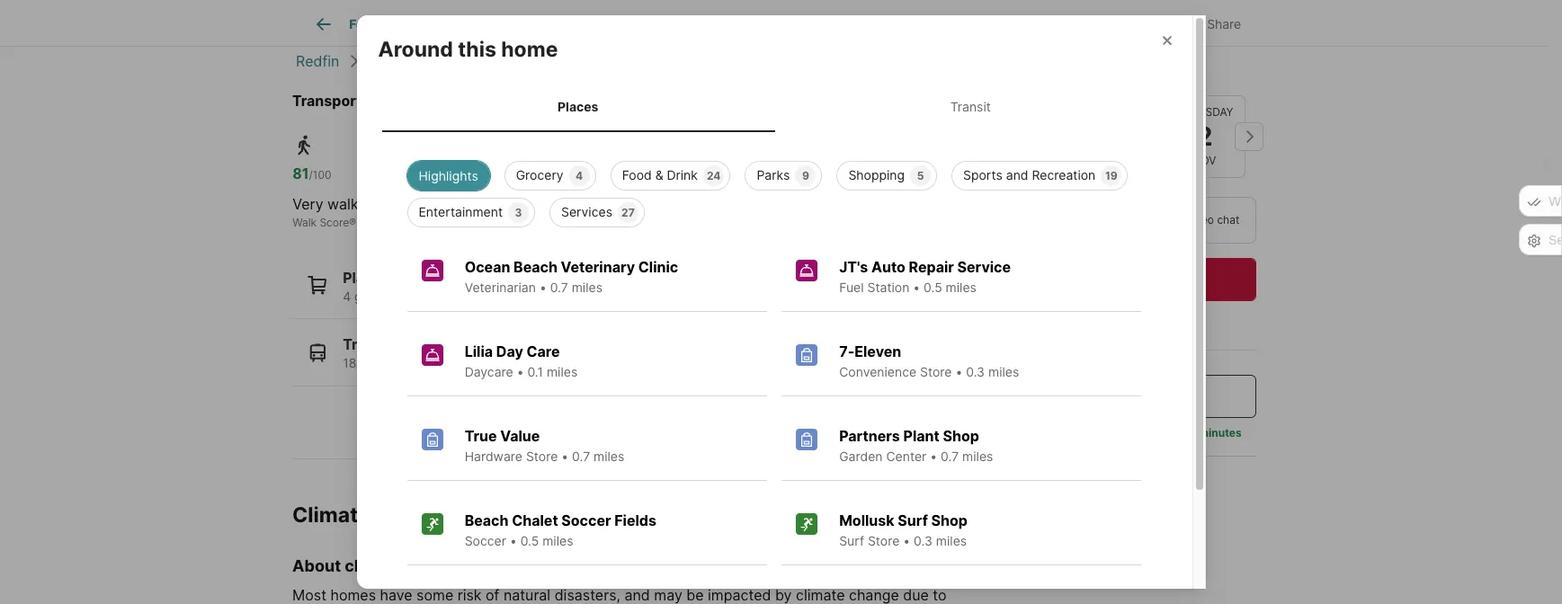 Task type: describe. For each thing, give the bounding box(es) containing it.
due
[[903, 586, 929, 604]]

chat
[[1218, 213, 1240, 227]]

0.7 for partners
[[941, 449, 959, 464]]

® for transit
[[535, 215, 542, 229]]

store inside mollusk surf shop surf store • 0.3 miles
[[868, 534, 900, 549]]

• inside true value hardware store • 0.7 miles
[[562, 449, 569, 464]]

transit
[[509, 195, 552, 213]]

miles inside beach chalet soccer fields soccer • 0.5 miles
[[543, 534, 573, 549]]

tab list inside around this home dialog
[[378, 81, 1171, 133]]

transit for transit 18, 29, 31, 5, 5r, 7, n, n-owl, nbus
[[343, 336, 392, 354]]

owl,
[[488, 355, 520, 371]]

places for places
[[558, 99, 599, 114]]

miles inside 7-eleven convenience store • 0.3 miles
[[989, 365, 1020, 380]]

walk
[[293, 215, 317, 229]]

around
[[378, 37, 453, 62]]

very for very walkable
[[293, 195, 324, 213]]

tour via video chat
[[1143, 213, 1240, 227]]

bikeable
[[667, 195, 725, 213]]

81 /100
[[293, 164, 331, 182]]

homes
[[331, 586, 376, 604]]

4 inside places 4 groceries, 24 restaurants, 9 parks
[[343, 288, 351, 304]]

ave
[[508, 91, 535, 109]]

29,
[[363, 355, 382, 371]]

/100 for 81
[[309, 168, 331, 181]]

none button containing 2
[[1164, 95, 1246, 178]]

4 inside list box
[[576, 169, 583, 183]]

partners
[[840, 428, 900, 446]]

bike
[[632, 215, 654, 229]]

® for walkable
[[349, 215, 356, 229]]

ocean
[[465, 258, 510, 276]]

lilia
[[465, 343, 493, 361]]

• inside 7-eleven convenience store • 0.3 miles
[[956, 365, 963, 380]]

recreation
[[1032, 168, 1096, 183]]

food & drink 24
[[622, 168, 721, 183]]

lilia day care daycare • 0.1 miles
[[465, 343, 578, 380]]

oct
[[1015, 154, 1038, 167]]

shop for mollusk surf shop
[[932, 512, 968, 530]]

beach inside beach chalet soccer fields soccer • 0.5 miles
[[465, 512, 509, 530]]

anytime
[[1056, 309, 1096, 323]]

0.3 inside 7-eleven convenience store • 0.3 miles
[[966, 365, 985, 380]]

places tab
[[382, 84, 775, 129]]

4 tab from the left
[[779, 3, 868, 46]]

0 horizontal spatial surf
[[840, 534, 865, 549]]

feed
[[349, 16, 379, 32]]

next image
[[1235, 122, 1264, 151]]

0 vertical spatial surf
[[898, 512, 928, 530]]

mollusk surf shop surf store • 0.3 miles
[[840, 512, 968, 549]]

risk
[[458, 586, 482, 604]]

miles inside mollusk surf shop surf store • 0.3 miles
[[936, 534, 967, 549]]

food
[[622, 168, 652, 183]]

day
[[496, 343, 523, 361]]

• inside ocean beach veterinary clinic veterinarian • 0.7 miles
[[540, 280, 547, 295]]

nov inside nov "button"
[[1104, 154, 1128, 167]]

drink
[[667, 168, 698, 183]]

thursday
[[1176, 105, 1234, 119]]

sports
[[964, 168, 1003, 183]]

places for places 4 groceries, 24 restaurants, 9 parks
[[343, 269, 390, 287]]

true
[[465, 428, 497, 446]]

value
[[500, 428, 540, 446]]

very walkable walk score ®
[[293, 195, 387, 229]]

cancel
[[1019, 309, 1053, 323]]

2 tab from the left
[[498, 3, 634, 46]]

ask a question button
[[975, 375, 1257, 418]]

climate
[[292, 502, 370, 528]]

0.1
[[528, 365, 543, 380]]

0.7 for ocean
[[550, 280, 568, 295]]

very for very bikeable
[[632, 195, 663, 213]]

nbus
[[523, 355, 558, 371]]

veterinarian
[[465, 280, 536, 295]]

about
[[292, 557, 341, 576]]

auto
[[872, 258, 906, 276]]

ask a question
[[1065, 388, 1167, 406]]

places 4 groceries, 24 restaurants, 9 parks
[[343, 269, 555, 304]]

around this home element
[[378, 15, 580, 63]]

0.7 inside true value hardware store • 0.7 miles
[[572, 449, 590, 464]]

ocean beach veterinary clinic veterinarian • 0.7 miles
[[465, 258, 679, 295]]

it's
[[975, 309, 990, 323]]

9 inside around this home dialog
[[802, 169, 810, 183]]

walkable
[[328, 195, 387, 213]]

miles inside jt's auto repair service fuel station • 0.5 miles
[[946, 280, 977, 295]]

repair
[[909, 258, 954, 276]]

sports and recreation
[[964, 168, 1096, 183]]

store for eleven
[[920, 365, 952, 380]]

transit inside good transit transit score ®
[[468, 215, 503, 229]]

beach chalet soccer fields soccer • 0.5 miles
[[465, 512, 657, 549]]

service
[[958, 258, 1011, 276]]

tour via video chat list box
[[975, 197, 1257, 244]]

clinic
[[639, 258, 679, 276]]

care
[[527, 343, 560, 361]]

0.3 inside mollusk surf shop surf store • 0.3 miles
[[914, 534, 933, 549]]

score for transit
[[506, 215, 535, 229]]

miles inside ocean beach veterinary clinic veterinarian • 0.7 miles
[[572, 280, 603, 295]]

fields
[[615, 512, 657, 530]]

center
[[887, 449, 927, 464]]

some
[[417, 586, 454, 604]]

mollusk
[[840, 512, 895, 530]]

restaurants,
[[436, 288, 507, 304]]

parks
[[522, 288, 555, 304]]

• inside beach chalet soccer fields soccer • 0.5 miles
[[510, 534, 517, 549]]

it's free, cancel anytime
[[975, 309, 1096, 323]]

eleven
[[855, 343, 902, 361]]

feed link
[[313, 13, 379, 35]]

be
[[687, 586, 704, 604]]

Oct button
[[986, 94, 1068, 179]]

grocery
[[516, 168, 564, 183]]

87 /100
[[632, 164, 673, 182]]

87
[[632, 164, 650, 182]]

start an offer
[[1069, 473, 1163, 491]]

/100 for 87
[[650, 168, 673, 181]]

a
[[1095, 388, 1103, 406]]

score for walkable
[[320, 215, 349, 229]]

natural
[[504, 586, 551, 604]]

1259
[[436, 91, 471, 109]]

7-eleven convenience store • 0.3 miles
[[840, 343, 1020, 380]]

station
[[868, 280, 910, 295]]



Task type: locate. For each thing, give the bounding box(es) containing it.
0.7 inside ocean beach veterinary clinic veterinarian • 0.7 miles
[[550, 280, 568, 295]]

store down mollusk
[[868, 534, 900, 549]]

most homes have some risk of natural disasters, and may be impacted by climate change due to
[[292, 586, 947, 605]]

very inside the very walkable walk score ®
[[293, 195, 324, 213]]

home
[[501, 37, 558, 62]]

california
[[368, 52, 432, 70]]

1 horizontal spatial soccer
[[562, 512, 611, 530]]

francisco
[[491, 52, 557, 70]]

1 score from the left
[[320, 215, 349, 229]]

score inside good transit transit score ®
[[506, 215, 535, 229]]

3
[[515, 206, 522, 220]]

score
[[320, 215, 349, 229], [506, 215, 535, 229], [657, 215, 686, 229]]

surf right mollusk
[[898, 512, 928, 530]]

0 vertical spatial 9
[[802, 169, 810, 183]]

miles right center
[[963, 449, 994, 464]]

entertainment
[[419, 204, 503, 220]]

miles down "chalet"
[[543, 534, 573, 549]]

2 horizontal spatial store
[[920, 365, 952, 380]]

0 vertical spatial store
[[920, 365, 952, 380]]

0 vertical spatial 4
[[576, 169, 583, 183]]

1 horizontal spatial 0.5
[[924, 280, 942, 295]]

0.7 down veterinary
[[550, 280, 568, 295]]

n,
[[456, 355, 469, 371]]

• inside mollusk surf shop surf store • 0.3 miles
[[903, 534, 911, 549]]

transit tab
[[775, 84, 1167, 129]]

climate risks
[[292, 502, 425, 528]]

shop right plant
[[943, 428, 980, 446]]

•
[[540, 280, 547, 295], [913, 280, 920, 295], [517, 365, 524, 380], [956, 365, 963, 380], [562, 449, 569, 464], [930, 449, 938, 464], [510, 534, 517, 549], [903, 534, 911, 549]]

2 vertical spatial store
[[868, 534, 900, 549]]

2 vertical spatial transit
[[343, 336, 392, 354]]

shop up to
[[932, 512, 968, 530]]

2 ® from the left
[[535, 215, 542, 229]]

5
[[917, 169, 924, 183]]

and
[[1006, 168, 1029, 183], [625, 586, 650, 604]]

2 horizontal spatial transit
[[951, 99, 991, 114]]

tab list containing places
[[378, 81, 1171, 133]]

3 score from the left
[[657, 215, 686, 229]]

score down the walkable at the left top
[[320, 215, 349, 229]]

start an offer link
[[1069, 473, 1163, 491]]

0 horizontal spatial store
[[526, 449, 558, 464]]

n-
[[472, 355, 488, 371]]

daycare
[[465, 365, 513, 380]]

0 vertical spatial risks
[[375, 502, 425, 528]]

0 horizontal spatial 0.7
[[550, 280, 568, 295]]

24 right drink
[[707, 169, 721, 183]]

beach left "chalet"
[[465, 512, 509, 530]]

via
[[1169, 213, 1183, 227]]

0 horizontal spatial soccer
[[465, 534, 506, 549]]

1 vertical spatial surf
[[840, 534, 865, 549]]

miles inside true value hardware store • 0.7 miles
[[594, 449, 625, 464]]

miles inside partners plant shop garden center • 0.7 miles
[[963, 449, 994, 464]]

soccer
[[562, 512, 611, 530], [465, 534, 506, 549]]

nov up 19
[[1104, 154, 1128, 167]]

1 horizontal spatial places
[[558, 99, 599, 114]]

score for bikeable
[[657, 215, 686, 229]]

0.5 inside jt's auto repair service fuel station • 0.5 miles
[[924, 280, 942, 295]]

impacted
[[708, 586, 771, 604]]

transit up sports
[[951, 99, 991, 114]]

® inside the very walkable walk score ®
[[349, 215, 356, 229]]

minutes
[[1199, 426, 1242, 440]]

have
[[380, 586, 413, 604]]

score inside the very walkable walk score ®
[[320, 215, 349, 229]]

store
[[920, 365, 952, 380], [526, 449, 558, 464], [868, 534, 900, 549]]

0 horizontal spatial climate
[[345, 557, 403, 576]]

and left may
[[625, 586, 650, 604]]

most
[[292, 586, 327, 604]]

81
[[293, 164, 309, 182]]

and down the oct
[[1006, 168, 1029, 183]]

1 horizontal spatial ®
[[535, 215, 542, 229]]

thursday 2 nov
[[1176, 105, 1234, 167]]

0 vertical spatial 0.3
[[966, 365, 985, 380]]

0 horizontal spatial nov
[[1104, 154, 1128, 167]]

risks up "some"
[[407, 557, 446, 576]]

&
[[655, 168, 664, 183]]

feed tab list
[[292, 0, 882, 46]]

tab list
[[378, 81, 1171, 133]]

1 vertical spatial risks
[[407, 557, 446, 576]]

1 horizontal spatial 24
[[707, 169, 721, 183]]

chalet
[[512, 512, 558, 530]]

1 horizontal spatial 4
[[576, 169, 583, 183]]

24 inside food & drink 24
[[707, 169, 721, 183]]

score right bike
[[657, 215, 686, 229]]

places
[[558, 99, 599, 114], [343, 269, 390, 287]]

1 horizontal spatial transit
[[468, 215, 503, 229]]

ask
[[1065, 388, 1091, 406]]

around this home dialog
[[357, 15, 1206, 605]]

• inside lilia day care daycare • 0.1 miles
[[517, 365, 524, 380]]

0 horizontal spatial and
[[625, 586, 650, 604]]

0 horizontal spatial 9
[[511, 288, 519, 304]]

0.3 down it's in the bottom of the page
[[966, 365, 985, 380]]

0 horizontal spatial 0.3
[[914, 534, 933, 549]]

climate
[[345, 557, 403, 576], [796, 586, 845, 604]]

good transit transit score ®
[[468, 195, 552, 229]]

2
[[1197, 120, 1213, 152]]

0 horizontal spatial 4
[[343, 288, 351, 304]]

option
[[975, 197, 1106, 244]]

hardware
[[465, 449, 523, 464]]

0 vertical spatial 24
[[707, 169, 721, 183]]

and inside most homes have some risk of natural disasters, and may be impacted by climate change due to
[[625, 586, 650, 604]]

0.3
[[966, 365, 985, 380], [914, 534, 933, 549]]

0 horizontal spatial transit
[[343, 336, 392, 354]]

1 horizontal spatial /100
[[487, 168, 509, 181]]

1 vertical spatial soccer
[[465, 534, 506, 549]]

0 vertical spatial places
[[558, 99, 599, 114]]

share button
[[1167, 4, 1257, 41]]

veterinary
[[561, 258, 635, 276]]

redfin
[[296, 52, 339, 70]]

miles up 'fields'
[[594, 449, 625, 464]]

risks up the about climate risks
[[375, 502, 425, 528]]

1 vertical spatial and
[[625, 586, 650, 604]]

0.3 up due
[[914, 534, 933, 549]]

• down "chalet"
[[510, 534, 517, 549]]

1 vertical spatial transit
[[468, 215, 503, 229]]

0.5 inside beach chalet soccer fields soccer • 0.5 miles
[[521, 534, 539, 549]]

0 vertical spatial beach
[[514, 258, 558, 276]]

places inside places 4 groceries, 24 restaurants, 9 parks
[[343, 269, 390, 287]]

• left 0.1
[[517, 365, 524, 380]]

16 minutes
[[1184, 426, 1242, 440]]

store inside true value hardware store • 0.7 miles
[[526, 449, 558, 464]]

climate right by
[[796, 586, 845, 604]]

24
[[707, 169, 721, 183], [417, 288, 433, 304]]

1 /100 from the left
[[309, 168, 331, 181]]

1 vertical spatial 9
[[511, 288, 519, 304]]

fuel
[[840, 280, 864, 295]]

shop for partners plant shop
[[943, 428, 980, 446]]

1 vertical spatial 24
[[417, 288, 433, 304]]

3 tab from the left
[[634, 3, 779, 46]]

start
[[1069, 473, 1105, 491]]

Nov button
[[1075, 95, 1157, 178]]

1 ® from the left
[[349, 215, 356, 229]]

plant
[[904, 428, 940, 446]]

store right convenience
[[920, 365, 952, 380]]

0 horizontal spatial very
[[293, 195, 324, 213]]

4
[[576, 169, 583, 183], [343, 288, 351, 304]]

convenience
[[840, 365, 917, 380]]

0 horizontal spatial ®
[[349, 215, 356, 229]]

store down value
[[526, 449, 558, 464]]

an
[[1108, 473, 1125, 491]]

0 horizontal spatial places
[[343, 269, 390, 287]]

2 very from the left
[[632, 195, 663, 213]]

soccer up of
[[465, 534, 506, 549]]

list box containing grocery
[[393, 154, 1156, 228]]

1 horizontal spatial and
[[1006, 168, 1029, 183]]

1 horizontal spatial surf
[[898, 512, 928, 530]]

® inside good transit transit score ®
[[535, 215, 542, 229]]

® down the walkable at the left top
[[349, 215, 356, 229]]

2 horizontal spatial score
[[657, 215, 686, 229]]

tab
[[400, 3, 498, 46], [498, 3, 634, 46], [634, 3, 779, 46], [779, 3, 868, 46]]

1 vertical spatial places
[[343, 269, 390, 287]]

disasters,
[[555, 586, 621, 604]]

climate inside most homes have some risk of natural disasters, and may be impacted by climate change due to
[[796, 586, 845, 604]]

1 vertical spatial 0.5
[[521, 534, 539, 549]]

1 vertical spatial climate
[[796, 586, 845, 604]]

nov inside the thursday 2 nov
[[1193, 154, 1217, 167]]

1 very from the left
[[293, 195, 324, 213]]

2 horizontal spatial /100
[[650, 168, 673, 181]]

beach inside ocean beach veterinary clinic veterinarian • 0.7 miles
[[514, 258, 558, 276]]

miles right 0.1
[[547, 365, 578, 380]]

risks
[[375, 502, 425, 528], [407, 557, 446, 576]]

• right veterinarian
[[540, 280, 547, 295]]

san francisco link
[[461, 52, 557, 70]]

1 horizontal spatial 9
[[802, 169, 810, 183]]

9 inside places 4 groceries, 24 restaurants, 9 parks
[[511, 288, 519, 304]]

0.7 inside partners plant shop garden center • 0.7 miles
[[941, 449, 959, 464]]

store inside 7-eleven convenience store • 0.3 miles
[[920, 365, 952, 380]]

nov
[[1104, 154, 1128, 167], [1193, 154, 1217, 167]]

9 right the parks
[[802, 169, 810, 183]]

2 score from the left
[[506, 215, 535, 229]]

2 nov from the left
[[1193, 154, 1217, 167]]

score inside the very bikeable bike score
[[657, 215, 686, 229]]

1 nov from the left
[[1104, 154, 1128, 167]]

nov down '2'
[[1193, 154, 1217, 167]]

jt's
[[840, 258, 868, 276]]

1 horizontal spatial 0.7
[[572, 449, 590, 464]]

change
[[849, 586, 899, 604]]

very up walk
[[293, 195, 324, 213]]

4 up services
[[576, 169, 583, 183]]

san
[[461, 52, 487, 70]]

transit for transit
[[951, 99, 991, 114]]

0 horizontal spatial beach
[[465, 512, 509, 530]]

2 /100 from the left
[[487, 168, 509, 181]]

4 left groceries,
[[343, 288, 351, 304]]

list box
[[393, 154, 1156, 228]]

1 vertical spatial store
[[526, 449, 558, 464]]

beach up parks
[[514, 258, 558, 276]]

0.7 up beach chalet soccer fields soccer • 0.5 miles
[[572, 449, 590, 464]]

and inside around this home dialog
[[1006, 168, 1029, 183]]

places up groceries,
[[343, 269, 390, 287]]

1 vertical spatial beach
[[465, 512, 509, 530]]

miles down free,
[[989, 365, 1020, 380]]

5,
[[406, 355, 417, 371]]

0.5 down repair
[[924, 280, 942, 295]]

transit down good
[[468, 215, 503, 229]]

california link
[[368, 52, 432, 70]]

• inside jt's auto repair service fuel station • 0.5 miles
[[913, 280, 920, 295]]

24 right groceries,
[[417, 288, 433, 304]]

around this home
[[378, 37, 558, 62]]

• down repair
[[913, 280, 920, 295]]

1 vertical spatial 4
[[343, 288, 351, 304]]

transportation
[[292, 91, 398, 109]]

of
[[486, 586, 500, 604]]

1 horizontal spatial climate
[[796, 586, 845, 604]]

1 vertical spatial 0.3
[[914, 534, 933, 549]]

store for value
[[526, 449, 558, 464]]

transit inside tab
[[951, 99, 991, 114]]

very inside the very bikeable bike score
[[632, 195, 663, 213]]

places right ave
[[558, 99, 599, 114]]

list box inside around this home dialog
[[393, 154, 1156, 228]]

None button
[[1164, 95, 1246, 178]]

transit up 29,
[[343, 336, 392, 354]]

about climate risks
[[292, 557, 446, 576]]

24 for places
[[417, 288, 433, 304]]

groceries,
[[355, 288, 414, 304]]

3 /100 from the left
[[650, 168, 673, 181]]

highlights
[[419, 168, 478, 184]]

0 vertical spatial soccer
[[562, 512, 611, 530]]

1 horizontal spatial store
[[868, 534, 900, 549]]

surf down mollusk
[[840, 534, 865, 549]]

0 vertical spatial climate
[[345, 557, 403, 576]]

7-
[[840, 343, 855, 361]]

/100 inside 56 /100
[[487, 168, 509, 181]]

0.5 down "chalet"
[[521, 534, 539, 549]]

soccer left 'fields'
[[562, 512, 611, 530]]

• up due
[[903, 534, 911, 549]]

1 horizontal spatial very
[[632, 195, 663, 213]]

2 horizontal spatial 0.7
[[941, 449, 959, 464]]

shop inside mollusk surf shop surf store • 0.3 miles
[[932, 512, 968, 530]]

0 vertical spatial 0.5
[[924, 280, 942, 295]]

1 vertical spatial shop
[[932, 512, 968, 530]]

1 horizontal spatial score
[[506, 215, 535, 229]]

27
[[622, 206, 635, 220]]

0 vertical spatial transit
[[951, 99, 991, 114]]

9 left parks
[[511, 288, 519, 304]]

transit inside transit 18, 29, 31, 5, 5r, 7, n, n-owl, nbus
[[343, 336, 392, 354]]

places inside tab
[[558, 99, 599, 114]]

• down plant
[[930, 449, 938, 464]]

0 horizontal spatial 0.5
[[521, 534, 539, 549]]

miles down veterinary
[[572, 280, 603, 295]]

1 horizontal spatial nov
[[1193, 154, 1217, 167]]

miles down "service"
[[946, 280, 977, 295]]

24 inside places 4 groceries, 24 restaurants, 9 parks
[[417, 288, 433, 304]]

0 vertical spatial shop
[[943, 428, 980, 446]]

5r,
[[420, 355, 440, 371]]

score down transit
[[506, 215, 535, 229]]

parks
[[757, 168, 790, 183]]

24 for food
[[707, 169, 721, 183]]

41st
[[474, 91, 505, 109]]

0 horizontal spatial /100
[[309, 168, 331, 181]]

very up bike
[[632, 195, 663, 213]]

/100 inside 87 /100
[[650, 168, 673, 181]]

miles inside lilia day care daycare • 0.1 miles
[[547, 365, 578, 380]]

climate up homes
[[345, 557, 403, 576]]

• inside partners plant shop garden center • 0.7 miles
[[930, 449, 938, 464]]

0 horizontal spatial 24
[[417, 288, 433, 304]]

may
[[654, 586, 683, 604]]

• right the hardware at bottom
[[562, 449, 569, 464]]

® down transit
[[535, 215, 542, 229]]

true value hardware store • 0.7 miles
[[465, 428, 625, 464]]

near
[[401, 91, 433, 109]]

• right convenience
[[956, 365, 963, 380]]

56
[[468, 164, 487, 182]]

0 vertical spatial and
[[1006, 168, 1029, 183]]

0 horizontal spatial score
[[320, 215, 349, 229]]

miles up to
[[936, 534, 967, 549]]

shop inside partners plant shop garden center • 0.7 miles
[[943, 428, 980, 446]]

1 horizontal spatial beach
[[514, 258, 558, 276]]

0.7 right center
[[941, 449, 959, 464]]

transit
[[951, 99, 991, 114], [468, 215, 503, 229], [343, 336, 392, 354]]

/100 for 56
[[487, 168, 509, 181]]

1 tab from the left
[[400, 3, 498, 46]]

/100 inside 81 /100
[[309, 168, 331, 181]]

san francisco
[[461, 52, 557, 70]]

1 horizontal spatial 0.3
[[966, 365, 985, 380]]



Task type: vqa. For each thing, say whether or not it's contained in the screenshot.


